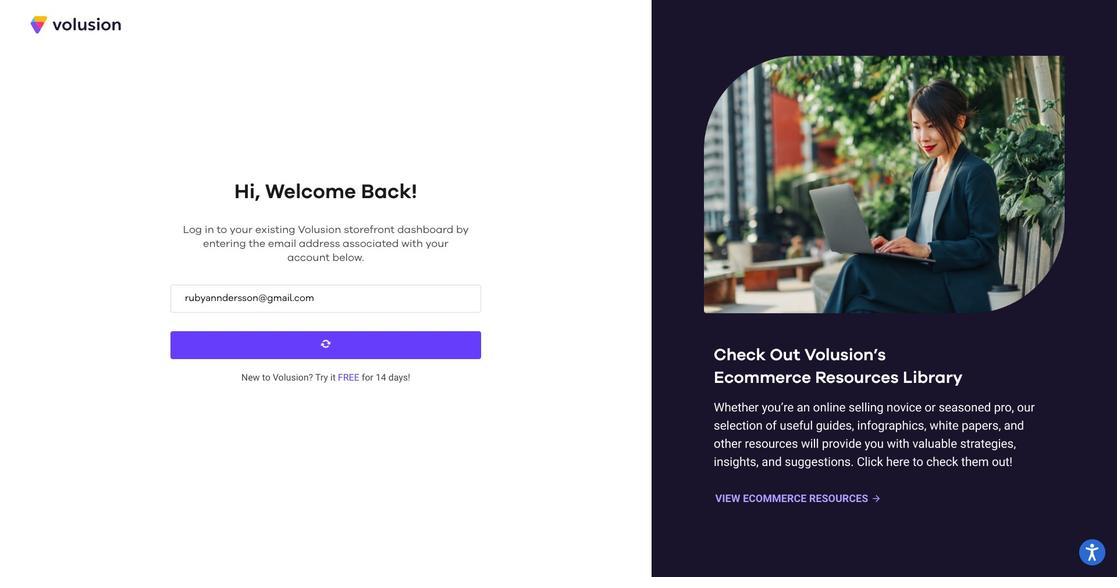 Task type: vqa. For each thing, say whether or not it's contained in the screenshot.
to to the right
yes



Task type: locate. For each thing, give the bounding box(es) containing it.
Email address email field
[[170, 285, 481, 313]]

storefront
[[344, 225, 395, 236]]

account below.
[[287, 253, 364, 264]]

new
[[241, 372, 260, 383]]

associated
[[343, 239, 399, 250]]

to inside log in to your existing volusion storefront dashboard by entering the email address associated with your account below.
[[217, 225, 227, 236]]

ecommerce
[[743, 493, 807, 505]]

view ecommerce resources arrow_forward
[[715, 493, 882, 505]]

0 vertical spatial to
[[217, 225, 227, 236]]

14
[[376, 372, 386, 383]]

log in to your existing volusion storefront dashboard by entering the email address associated with your account below.
[[183, 225, 469, 264]]

to right in
[[217, 225, 227, 236]]

1 horizontal spatial to
[[262, 372, 270, 383]]

0 horizontal spatial your
[[230, 225, 253, 236]]

1 vertical spatial your
[[426, 239, 449, 250]]

new to volusion? try it free for 14 days!
[[241, 372, 410, 383]]

volusion?
[[273, 372, 313, 383]]

refresh image
[[320, 338, 332, 350]]

0 vertical spatial your
[[230, 225, 253, 236]]

entering
[[203, 239, 246, 250]]

your down dashboard
[[426, 239, 449, 250]]

1 vertical spatial to
[[262, 372, 270, 383]]

your
[[230, 225, 253, 236], [426, 239, 449, 250]]

view
[[715, 493, 740, 505]]

to
[[217, 225, 227, 236], [262, 372, 270, 383]]

arrow_forward
[[871, 494, 882, 505]]

resources
[[809, 493, 868, 505]]

in
[[205, 225, 214, 236]]

for
[[362, 372, 373, 383]]

existing
[[255, 225, 295, 236]]

volusion
[[298, 225, 341, 236]]

0 horizontal spatial to
[[217, 225, 227, 236]]

it
[[330, 372, 336, 383]]

your up the the
[[230, 225, 253, 236]]

with
[[401, 239, 423, 250]]

try
[[315, 372, 328, 383]]

log
[[183, 225, 202, 236]]

free link
[[338, 372, 359, 383]]

to right new
[[262, 372, 270, 383]]



Task type: describe. For each thing, give the bounding box(es) containing it.
open accessibe: accessibility options, statement and help image
[[1086, 545, 1099, 562]]

hi,
[[234, 182, 260, 202]]

volusion logo image
[[29, 15, 122, 35]]

the
[[249, 239, 265, 250]]

email
[[268, 239, 296, 250]]

back!
[[361, 182, 417, 202]]

hero image
[[704, 56, 1065, 477]]

days!
[[388, 372, 410, 383]]

dashboard
[[397, 225, 454, 236]]

by
[[456, 225, 469, 236]]

free
[[338, 372, 359, 383]]

address
[[299, 239, 340, 250]]

hi, welcome back!
[[234, 182, 417, 202]]

1 horizontal spatial your
[[426, 239, 449, 250]]

welcome
[[265, 182, 356, 202]]



